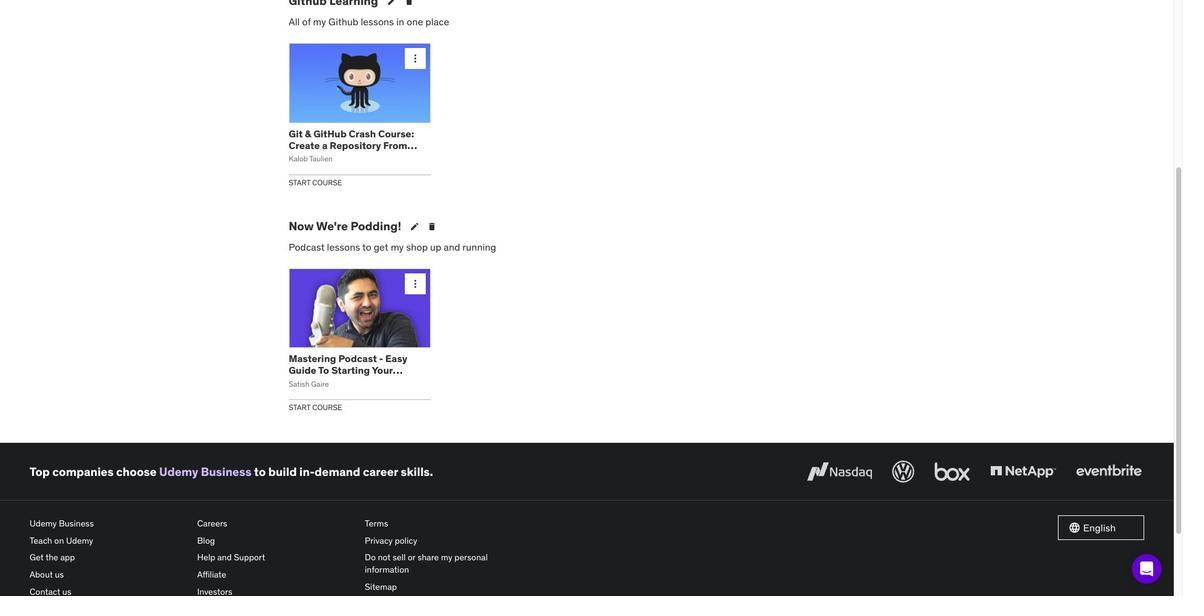 Task type: vqa. For each thing, say whether or not it's contained in the screenshot.
carousel 'element'
no



Task type: locate. For each thing, give the bounding box(es) containing it.
share
[[418, 552, 439, 564]]

0 vertical spatial course
[[312, 178, 342, 187]]

careers link
[[197, 516, 355, 533]]

demand
[[315, 465, 360, 479]]

udemy up teach
[[30, 518, 57, 530]]

lessons left in
[[361, 15, 394, 28]]

to left build at the left of page
[[254, 465, 266, 479]]

delete collection image right edit collection title icon
[[404, 0, 414, 6]]

business
[[201, 465, 252, 479], [59, 518, 94, 530]]

2 vertical spatial my
[[441, 552, 452, 564]]

or
[[408, 552, 416, 564]]

mastering podcast -  easy guide to starting your podcast
[[289, 353, 407, 389]]

course options image
[[409, 52, 421, 65]]

eventbrite image
[[1074, 459, 1144, 486]]

1 start from the top
[[289, 178, 311, 187]]

satish
[[289, 379, 309, 389]]

1 horizontal spatial and
[[444, 241, 460, 253]]

delete collection image
[[404, 0, 414, 6], [427, 222, 437, 231]]

2 horizontal spatial my
[[441, 552, 452, 564]]

0 horizontal spatial delete collection image
[[404, 0, 414, 6]]

udemy business teach on udemy get the app about us
[[30, 518, 94, 581]]

start down satish
[[289, 403, 311, 413]]

1 vertical spatial business
[[59, 518, 94, 530]]

podding!
[[351, 219, 401, 234]]

0 vertical spatial and
[[444, 241, 460, 253]]

start
[[289, 178, 311, 187], [289, 403, 311, 413]]

2 vertical spatial udemy
[[66, 535, 93, 547]]

help
[[197, 552, 215, 564]]

top
[[30, 465, 50, 479]]

us
[[55, 569, 64, 581]]

start course down gaire
[[289, 403, 342, 413]]

app
[[60, 552, 75, 564]]

0 vertical spatial my
[[313, 15, 326, 28]]

mastering podcast -  easy guide to starting your podcast link
[[289, 353, 407, 389]]

my right get
[[391, 241, 404, 253]]

place
[[426, 15, 449, 28]]

easy
[[385, 353, 407, 365]]

to
[[318, 365, 329, 377]]

my down privacy policy link
[[441, 552, 452, 564]]

in-
[[299, 465, 315, 479]]

not
[[378, 552, 391, 564]]

skills.
[[401, 465, 433, 479]]

1 vertical spatial start course
[[289, 403, 342, 413]]

careers blog help and support affiliate
[[197, 518, 265, 581]]

business up the on
[[59, 518, 94, 530]]

1 vertical spatial my
[[391, 241, 404, 253]]

1 vertical spatial and
[[217, 552, 232, 564]]

0 horizontal spatial and
[[217, 552, 232, 564]]

1 vertical spatial course
[[312, 403, 342, 413]]

1 vertical spatial udemy
[[30, 518, 57, 530]]

0 vertical spatial udemy business link
[[159, 465, 252, 479]]

udemy right choose
[[159, 465, 198, 479]]

crash
[[349, 127, 376, 140]]

1 horizontal spatial to
[[362, 241, 371, 253]]

udemy
[[159, 465, 198, 479], [30, 518, 57, 530], [66, 535, 93, 547]]

2 horizontal spatial udemy
[[159, 465, 198, 479]]

teach on udemy link
[[30, 533, 187, 550]]

2 start course from the top
[[289, 403, 342, 413]]

git & github crash course: create a repository from scratch! link
[[289, 127, 417, 163]]

satish gaire
[[289, 379, 329, 389]]

0 vertical spatial start course
[[289, 178, 342, 187]]

now
[[289, 219, 314, 234]]

git
[[289, 127, 303, 140]]

0 vertical spatial business
[[201, 465, 252, 479]]

start course
[[289, 178, 342, 187], [289, 403, 342, 413]]

delete collection image right edit collection title image
[[427, 222, 437, 231]]

and
[[444, 241, 460, 253], [217, 552, 232, 564]]

to left get
[[362, 241, 371, 253]]

2 start from the top
[[289, 403, 311, 413]]

0 vertical spatial to
[[362, 241, 371, 253]]

udemy business link up get the app link in the left bottom of the page
[[30, 516, 187, 533]]

start down kalob
[[289, 178, 311, 187]]

from
[[383, 139, 407, 151]]

-
[[379, 353, 383, 365]]

0 horizontal spatial udemy
[[30, 518, 57, 530]]

in
[[396, 15, 404, 28]]

get
[[30, 552, 44, 564]]

2 vertical spatial podcast
[[289, 376, 327, 389]]

1 vertical spatial udemy business link
[[30, 516, 187, 533]]

start course down 'kalob taulien'
[[289, 178, 342, 187]]

information
[[365, 565, 409, 576]]

2 course from the top
[[312, 403, 342, 413]]

1 course from the top
[[312, 178, 342, 187]]

podcast
[[289, 241, 325, 253], [338, 353, 377, 365], [289, 376, 327, 389]]

terms
[[365, 518, 388, 530]]

and right up
[[444, 241, 460, 253]]

0 vertical spatial lessons
[[361, 15, 394, 28]]

course
[[312, 178, 342, 187], [312, 403, 342, 413]]

build
[[268, 465, 297, 479]]

blog
[[197, 535, 215, 547]]

lessons down now we're podding!
[[327, 241, 360, 253]]

github
[[313, 127, 347, 140]]

my
[[313, 15, 326, 28], [391, 241, 404, 253], [441, 552, 452, 564]]

0 horizontal spatial business
[[59, 518, 94, 530]]

help and support link
[[197, 550, 355, 567]]

box image
[[932, 459, 973, 486]]

business up careers
[[201, 465, 252, 479]]

0 vertical spatial start
[[289, 178, 311, 187]]

course down taulien
[[312, 178, 342, 187]]

of
[[302, 15, 311, 28]]

udemy business link
[[159, 465, 252, 479], [30, 516, 187, 533]]

a
[[322, 139, 328, 151]]

get
[[374, 241, 388, 253]]

1 vertical spatial lessons
[[327, 241, 360, 253]]

1 vertical spatial delete collection image
[[427, 222, 437, 231]]

do not sell or share my personal information button
[[365, 550, 523, 579]]

1 vertical spatial start
[[289, 403, 311, 413]]

1 vertical spatial to
[[254, 465, 266, 479]]

to
[[362, 241, 371, 253], [254, 465, 266, 479]]

lessons
[[361, 15, 394, 28], [327, 241, 360, 253]]

blog link
[[197, 533, 355, 550]]

course options image
[[409, 278, 421, 290]]

1 vertical spatial podcast
[[338, 353, 377, 365]]

1 horizontal spatial delete collection image
[[427, 222, 437, 231]]

&
[[305, 127, 311, 140]]

0 horizontal spatial my
[[313, 15, 326, 28]]

course down gaire
[[312, 403, 342, 413]]

and right help
[[217, 552, 232, 564]]

kalob
[[289, 154, 308, 163]]

business inside udemy business teach on udemy get the app about us
[[59, 518, 94, 530]]

0 horizontal spatial to
[[254, 465, 266, 479]]

udemy business link up careers
[[159, 465, 252, 479]]

about us link
[[30, 567, 187, 584]]

my right of
[[313, 15, 326, 28]]

1 start course from the top
[[289, 178, 342, 187]]

up
[[430, 241, 441, 253]]

1 horizontal spatial lessons
[[361, 15, 394, 28]]

one
[[407, 15, 423, 28]]

kalob taulien
[[289, 154, 333, 163]]

0 vertical spatial udemy
[[159, 465, 198, 479]]

delete collection image for up
[[427, 222, 437, 231]]

udemy right the on
[[66, 535, 93, 547]]

create
[[289, 139, 320, 151]]

0 vertical spatial delete collection image
[[404, 0, 414, 6]]

course for starting
[[312, 403, 342, 413]]

about
[[30, 569, 53, 581]]



Task type: describe. For each thing, give the bounding box(es) containing it.
we're
[[316, 219, 348, 234]]

now we're podding!
[[289, 219, 401, 234]]

sell
[[393, 552, 406, 564]]

terms link
[[365, 516, 523, 533]]

choose
[[116, 465, 157, 479]]

english
[[1083, 522, 1116, 534]]

delete collection image for one
[[404, 0, 414, 6]]

1 horizontal spatial my
[[391, 241, 404, 253]]

course:
[[378, 127, 414, 140]]

small image
[[1069, 522, 1081, 534]]

guide
[[289, 365, 316, 377]]

1 horizontal spatial udemy
[[66, 535, 93, 547]]

career
[[363, 465, 398, 479]]

mastering
[[289, 353, 336, 365]]

companies
[[52, 465, 114, 479]]

course for a
[[312, 178, 342, 187]]

personal
[[455, 552, 488, 564]]

all
[[289, 15, 300, 28]]

start for mastering podcast -  easy guide to starting your podcast
[[289, 403, 311, 413]]

start course for to
[[289, 403, 342, 413]]

english button
[[1058, 516, 1144, 541]]

starting
[[331, 365, 370, 377]]

privacy
[[365, 535, 393, 547]]

1 horizontal spatial business
[[201, 465, 252, 479]]

scratch!
[[289, 151, 328, 163]]

github
[[329, 15, 358, 28]]

do
[[365, 552, 376, 564]]

teach
[[30, 535, 52, 547]]

edit collection title image
[[387, 0, 397, 6]]

shop
[[406, 241, 428, 253]]

volkswagen image
[[890, 459, 917, 486]]

edit collection title image
[[410, 222, 420, 231]]

sitemap link
[[365, 579, 523, 596]]

the
[[46, 552, 58, 564]]

affiliate link
[[197, 567, 355, 584]]

all of my github lessons in one place
[[289, 15, 449, 28]]

repository
[[330, 139, 381, 151]]

privacy policy link
[[365, 533, 523, 550]]

terms privacy policy do not sell or share my personal information sitemap
[[365, 518, 488, 593]]

gaire
[[311, 379, 329, 389]]

podcast lessons to get my shop up and running
[[289, 241, 496, 253]]

policy
[[395, 535, 417, 547]]

sitemap
[[365, 582, 397, 593]]

on
[[54, 535, 64, 547]]

support
[[234, 552, 265, 564]]

top companies choose udemy business to build in-demand career skills.
[[30, 465, 433, 479]]

affiliate
[[197, 569, 226, 581]]

nasdaq image
[[804, 459, 875, 486]]

your
[[372, 365, 393, 377]]

taulien
[[309, 154, 333, 163]]

0 vertical spatial podcast
[[289, 241, 325, 253]]

netapp image
[[988, 459, 1059, 486]]

git & github crash course: create a repository from scratch!
[[289, 127, 414, 163]]

start course for create
[[289, 178, 342, 187]]

and inside careers blog help and support affiliate
[[217, 552, 232, 564]]

running
[[463, 241, 496, 253]]

start for git & github crash course: create a repository from scratch!
[[289, 178, 311, 187]]

careers
[[197, 518, 227, 530]]

my inside terms privacy policy do not sell or share my personal information sitemap
[[441, 552, 452, 564]]

get the app link
[[30, 550, 187, 567]]

0 horizontal spatial lessons
[[327, 241, 360, 253]]



